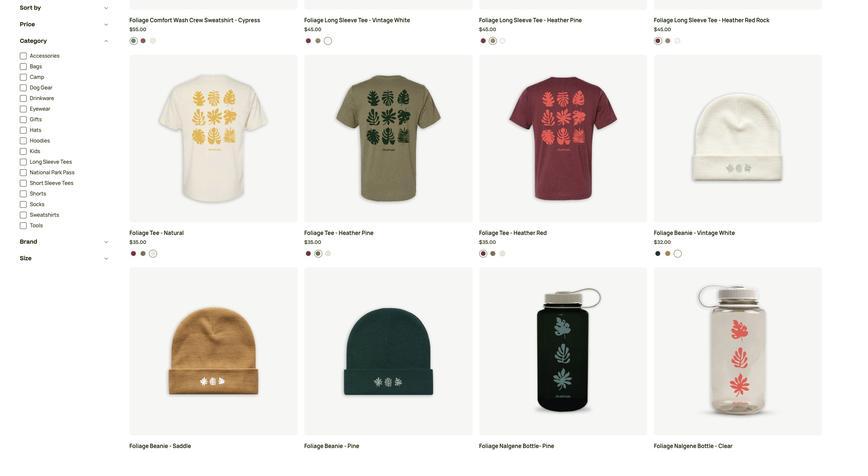 Task type: vqa. For each thing, say whether or not it's contained in the screenshot.


Task type: locate. For each thing, give the bounding box(es) containing it.
0 vertical spatial vintage
[[372, 17, 393, 24]]

0 vertical spatial white
[[394, 17, 410, 24]]

sleeve for foliage long sleeve tee - heather pine
[[514, 17, 532, 24]]

foliage for foliage nalgene bottle- pine
[[479, 443, 498, 450]]

1 vertical spatial vintage
[[697, 230, 718, 237]]

foliage nalgene bottle - clear
[[654, 443, 733, 450]]

3 $35.00 from the left
[[479, 239, 496, 246]]

vintage white image right clay 'option'
[[150, 38, 156, 44]]

3 $35.00 link from the left
[[479, 239, 647, 247]]

0 horizontal spatial natural image
[[325, 251, 330, 257]]

vintage
[[372, 17, 393, 24], [697, 230, 718, 237]]

foliage beanie - pine
[[304, 443, 359, 450]]

heather pine radio left vintage white image
[[314, 37, 322, 45]]

$35.00 link down foliage tee - heather red link
[[479, 239, 647, 247]]

heather pine image
[[665, 38, 670, 44], [141, 251, 146, 257], [490, 251, 496, 257]]

foliage
[[129, 17, 149, 24], [304, 17, 324, 24], [479, 17, 498, 24], [654, 17, 673, 24], [129, 230, 149, 237], [304, 230, 324, 237], [479, 230, 498, 237], [654, 230, 673, 237], [129, 443, 149, 450], [304, 443, 324, 450], [479, 443, 498, 450], [654, 443, 673, 450]]

comfort
[[150, 17, 172, 24]]

foliage for foliage long sleeve tee - heather red rock $45.00
[[654, 17, 673, 24]]

2 heather red rock image from the left
[[480, 38, 486, 44]]

foliage tee - heather red $35.00
[[479, 230, 547, 246]]

tools
[[30, 222, 43, 229]]

heather red image inside radio
[[480, 251, 486, 257]]

1 horizontal spatial heather red rock radio
[[654, 37, 662, 45]]

beanie for saddle
[[150, 443, 168, 450]]

1 horizontal spatial red
[[745, 17, 755, 24]]

1 $45.00 from the left
[[304, 26, 321, 33]]

0 horizontal spatial $45.00
[[304, 26, 321, 33]]

1 natural radio from the left
[[149, 250, 157, 258]]

foliage for foliage beanie - saddle
[[129, 443, 149, 450]]

natural image down foliage tee - heather pine $35.00
[[325, 251, 330, 257]]

sleeve
[[339, 17, 357, 24], [514, 17, 532, 24], [689, 17, 707, 24], [43, 159, 59, 166], [44, 180, 61, 187]]

2 horizontal spatial heather pine image
[[665, 38, 670, 44]]

$35.00 inside foliage tee - natural $35.00
[[129, 239, 146, 246]]

vintage white image right saddle radio
[[675, 251, 680, 257]]

1 $35.00 link from the left
[[129, 239, 298, 247]]

heather pine image right heather red icon
[[141, 251, 146, 257]]

$35.00 link for foliage tee - heather pine
[[304, 239, 473, 247]]

$55.00 link
[[129, 26, 298, 34]]

2 heather red rock radio from the left
[[654, 37, 662, 45]]

national park pass
[[30, 169, 74, 176]]

sleeve inside foliage long sleeve tee - vintage white $45.00
[[339, 17, 357, 24]]

1 horizontal spatial $35.00 link
[[304, 239, 473, 247]]

nalgene left 'bottle'
[[674, 443, 696, 450]]

2 horizontal spatial heather pine radio
[[664, 37, 672, 45]]

foliage inside foliage tee - heather pine $35.00
[[304, 230, 324, 237]]

1 horizontal spatial vintage
[[697, 230, 718, 237]]

option group down the foliage long sleeve tee - heather red rock link
[[654, 37, 822, 45]]

natural radio down foliage tee - natural $35.00
[[149, 250, 157, 258]]

0 horizontal spatial heather pine radio
[[139, 250, 147, 258]]

eyewear
[[30, 106, 50, 113]]

0 horizontal spatial vintage white radio
[[324, 37, 332, 45]]

hats
[[30, 127, 41, 134]]

0 horizontal spatial heather red radio
[[130, 250, 138, 258]]

- inside foliage beanie - vintage white $32.00
[[694, 230, 696, 237]]

foliage for foliage long sleeve tee - heather pine $45.00
[[479, 17, 498, 24]]

long inside foliage long sleeve tee - heather pine $45.00
[[500, 17, 513, 24]]

vintage white radio for beanie
[[674, 250, 682, 258]]

$45.00 link down the foliage long sleeve tee - vintage white link
[[304, 26, 473, 34]]

shorts
[[30, 191, 46, 198]]

heather red rock radio for foliage long sleeve tee - heather red rock
[[654, 37, 662, 45]]

Vintage White radio
[[149, 37, 157, 45], [674, 37, 682, 45], [674, 250, 682, 258]]

0 horizontal spatial $35.00 link
[[129, 239, 298, 247]]

2 horizontal spatial $35.00
[[479, 239, 496, 246]]

heather red image
[[306, 251, 311, 257], [480, 251, 486, 257]]

option group down foliage long sleeve tee - heather pine link
[[479, 37, 648, 45]]

0 horizontal spatial natural radio
[[149, 250, 157, 258]]

foliage inside foliage tee - natural $35.00
[[129, 230, 149, 237]]

foliage nalgene bottle - clear link
[[654, 443, 822, 451]]

nalgene for bottle-
[[500, 443, 522, 450]]

natural radio down foliage tee - heather pine $35.00
[[324, 250, 332, 258]]

nalgene left bottle-
[[500, 443, 522, 450]]

long inside foliage long sleeve tee - vintage white $45.00
[[325, 17, 338, 24]]

Heather Pine radio
[[314, 37, 322, 45], [314, 250, 322, 258], [489, 250, 497, 258]]

vintage white image right heather red rock icon
[[675, 38, 680, 44]]

beanie
[[674, 230, 693, 237], [150, 443, 168, 450], [325, 443, 343, 450]]

heather red rock image for foliage long sleeve tee - heather pine
[[480, 38, 486, 44]]

heather pine radio down foliage tee - heather pine $35.00
[[314, 250, 322, 258]]

3 natural radio from the left
[[499, 250, 507, 258]]

foliage long sleeve tee - heather red rock link
[[654, 16, 822, 25]]

heather red image for foliage tee - heather red
[[480, 251, 486, 257]]

3 $45.00 link from the left
[[654, 26, 822, 34]]

2 $35.00 from the left
[[304, 239, 321, 246]]

heather pine image left vintage white image
[[315, 38, 321, 44]]

heather pine image for foliage tee - heather red
[[490, 251, 496, 257]]

heather pine image for foliage long sleeve tee - heather red rock
[[665, 38, 670, 44]]

foliage tee - heather pine link
[[304, 229, 473, 238]]

foliage comfort wash crew sweatshirt - cypress $55.00
[[129, 17, 260, 33]]

2 heather red image from the left
[[480, 251, 486, 257]]

brand button
[[20, 234, 110, 251]]

tee inside foliage long sleeve tee - heather pine $45.00
[[533, 17, 543, 24]]

Heather Red radio
[[479, 250, 487, 258]]

by
[[34, 4, 41, 12]]

heather inside foliage tee - heather red $35.00
[[514, 230, 535, 237]]

0 horizontal spatial heather pine image
[[141, 251, 146, 257]]

option group down $55.00 link
[[130, 37, 298, 45]]

nalgene for bottle
[[674, 443, 696, 450]]

1 nalgene from the left
[[500, 443, 522, 450]]

natural image
[[150, 251, 156, 257]]

2 natural image from the left
[[500, 251, 505, 257]]

heather pine image right heather red radio
[[490, 251, 496, 257]]

0 horizontal spatial white
[[394, 17, 410, 24]]

2 horizontal spatial beanie
[[674, 230, 693, 237]]

option group down $32.00 link
[[654, 250, 822, 258]]

vintage white radio right clay 'option'
[[149, 37, 157, 45]]

1 horizontal spatial nalgene
[[674, 443, 696, 450]]

option group for foliage long sleeve tee - heather pine
[[479, 37, 648, 45]]

long inside foliage long sleeve tee - heather red rock $45.00
[[674, 17, 688, 24]]

heather pine radio for foliage long sleeve tee - heather red rock
[[664, 37, 672, 45]]

2 horizontal spatial $35.00 link
[[479, 239, 647, 247]]

tees up pass
[[60, 159, 72, 166]]

1 horizontal spatial heather red rock image
[[480, 38, 486, 44]]

heather pine image for foliage long sleeve tee - vintage white
[[315, 38, 321, 44]]

tees down pass
[[62, 180, 73, 187]]

2 heather red radio from the left
[[304, 250, 312, 258]]

$45.00 link for pine
[[479, 26, 647, 34]]

1 natural image from the left
[[325, 251, 330, 257]]

$45.00 link down the foliage long sleeve tee - heather red rock link
[[654, 26, 822, 34]]

1 horizontal spatial heather pine radio
[[489, 37, 497, 45]]

foliage inside foliage long sleeve tee - heather pine $45.00
[[479, 17, 498, 24]]

2 horizontal spatial $45.00 link
[[654, 26, 822, 34]]

foliage inside foliage tee - heather red $35.00
[[479, 230, 498, 237]]

0 horizontal spatial $35.00
[[129, 239, 146, 246]]

tee inside foliage tee - heather red $35.00
[[500, 230, 509, 237]]

vintage white radio right heather red rock icon
[[674, 37, 682, 45]]

- inside foliage tee - heather pine $35.00
[[335, 230, 338, 237]]

3 $45.00 from the left
[[654, 26, 671, 33]]

- inside foliage long sleeve tee - heather red rock $45.00
[[719, 17, 721, 24]]

Heather Pine radio
[[489, 37, 497, 45], [664, 37, 672, 45], [139, 250, 147, 258]]

vintage white image for foliage long sleeve tee - heather red rock
[[675, 38, 680, 44]]

1 heather red image from the left
[[306, 251, 311, 257]]

0 horizontal spatial red
[[537, 230, 547, 237]]

option group for foliage long sleeve tee - vintage white
[[304, 37, 473, 45]]

natural radio for foliage tee - heather red
[[499, 250, 507, 258]]

foliage nalgene bottle- pine link
[[479, 443, 647, 451]]

sort by
[[20, 4, 41, 12]]

foliage long sleeve tee - heather red rock $45.00
[[654, 17, 769, 33]]

1 horizontal spatial natural radio
[[324, 250, 332, 258]]

$35.00 inside foliage tee - heather pine $35.00
[[304, 239, 321, 246]]

option group for foliage tee - natural
[[130, 250, 298, 258]]

cypress image
[[131, 38, 136, 44]]

1 vertical spatial tees
[[62, 180, 73, 187]]

option group down foliage tee - heather red link
[[479, 250, 648, 258]]

vintage white radio right saddle radio
[[674, 250, 682, 258]]

foliage inside "foliage comfort wash crew sweatshirt - cypress $55.00"
[[129, 17, 149, 24]]

dog
[[30, 84, 40, 91]]

heather pine radio right heather red radio
[[489, 250, 497, 258]]

natural image
[[325, 251, 330, 257], [500, 251, 505, 257]]

option group for foliage comfort wash crew sweatshirt - cypress
[[130, 37, 298, 45]]

1 horizontal spatial vintage white radio
[[499, 37, 507, 45]]

0 vertical spatial red
[[745, 17, 755, 24]]

tees
[[60, 159, 72, 166], [62, 180, 73, 187]]

foliage for foliage tee - heather red $35.00
[[479, 230, 498, 237]]

$32.00
[[654, 239, 671, 246]]

red inside foliage long sleeve tee - heather red rock $45.00
[[745, 17, 755, 24]]

brand
[[20, 238, 37, 246]]

clay image
[[141, 38, 146, 44]]

-
[[235, 17, 237, 24], [369, 17, 371, 24], [544, 17, 546, 24], [719, 17, 721, 24], [160, 230, 163, 237], [335, 230, 338, 237], [510, 230, 513, 237], [694, 230, 696, 237], [169, 443, 172, 450], [344, 443, 346, 450], [715, 443, 717, 450]]

pine
[[570, 17, 582, 24], [362, 230, 374, 237], [348, 443, 359, 450], [542, 443, 554, 450]]

natural image down foliage tee - heather red $35.00
[[500, 251, 505, 257]]

Saddle radio
[[664, 250, 672, 258]]

foliage long sleeve tee - vintage white $45.00
[[304, 17, 410, 33]]

1 heather red rock image from the left
[[306, 38, 311, 44]]

$45.00 inside foliage long sleeve tee - heather pine $45.00
[[479, 26, 496, 33]]

0 horizontal spatial nalgene
[[500, 443, 522, 450]]

- inside foliage tee - heather red $35.00
[[510, 230, 513, 237]]

$35.00 link down foliage tee - natural link at the left of the page
[[129, 239, 298, 247]]

heather pine image inside radio
[[490, 251, 496, 257]]

0 horizontal spatial beanie
[[150, 443, 168, 450]]

drinkware
[[30, 95, 54, 102]]

sleeve inside foliage long sleeve tee - heather red rock $45.00
[[689, 17, 707, 24]]

national
[[30, 169, 50, 176]]

0 vertical spatial tees
[[60, 159, 72, 166]]

natural
[[164, 230, 184, 237]]

2 horizontal spatial natural radio
[[499, 250, 507, 258]]

heather inside foliage tee - heather pine $35.00
[[339, 230, 361, 237]]

sweatshirt
[[204, 17, 234, 24]]

sleeve inside foliage long sleeve tee - heather pine $45.00
[[514, 17, 532, 24]]

heather inside foliage long sleeve tee - heather red rock $45.00
[[722, 17, 744, 24]]

heather red rock radio for foliage long sleeve tee - vintage white
[[304, 37, 312, 45]]

foliage beanie - saddle link
[[129, 443, 298, 451]]

2 vintage white radio from the left
[[499, 37, 507, 45]]

option group
[[130, 37, 298, 45], [304, 37, 473, 45], [479, 37, 648, 45], [654, 37, 822, 45], [130, 250, 298, 258], [304, 250, 473, 258], [479, 250, 648, 258], [654, 250, 822, 258]]

foliage long sleeve tee - vintage white link
[[304, 16, 473, 25]]

foliage inside foliage long sleeve tee - heather red rock $45.00
[[654, 17, 673, 24]]

1 horizontal spatial heather red image
[[480, 251, 486, 257]]

natural radio for foliage tee - natural
[[149, 250, 157, 258]]

2 nalgene from the left
[[674, 443, 696, 450]]

$35.00 inside foliage tee - heather red $35.00
[[479, 239, 496, 246]]

heather pine radio right heather red rock option
[[489, 37, 497, 45]]

pine image
[[655, 251, 661, 257]]

foliage inside foliage beanie - vintage white $32.00
[[654, 230, 673, 237]]

foliage for foliage long sleeve tee - vintage white $45.00
[[304, 17, 324, 24]]

$35.00 link
[[129, 239, 298, 247], [304, 239, 473, 247], [479, 239, 647, 247]]

heather red rock image
[[306, 38, 311, 44], [480, 38, 486, 44]]

1 horizontal spatial white
[[719, 230, 735, 237]]

1 horizontal spatial heather red radio
[[304, 250, 312, 258]]

$45.00 inside foliage long sleeve tee - vintage white $45.00
[[304, 26, 321, 33]]

1 horizontal spatial beanie
[[325, 443, 343, 450]]

vintage white image inside radio
[[500, 38, 505, 44]]

foliage tee - heather pine $35.00
[[304, 230, 374, 246]]

option group down the foliage long sleeve tee - vintage white link
[[304, 37, 473, 45]]

heather pine radio right heather red rock icon
[[664, 37, 672, 45]]

long
[[325, 17, 338, 24], [500, 17, 513, 24], [674, 17, 688, 24], [30, 159, 42, 166]]

foliage tee - natural link
[[129, 229, 298, 238]]

natural radio down foliage tee - heather red $35.00
[[499, 250, 507, 258]]

foliage comfort wash crew sweatshirt - cypress link
[[129, 16, 298, 25]]

size button
[[20, 251, 110, 267]]

heather red rock image
[[655, 38, 661, 44]]

heather inside foliage long sleeve tee - heather pine $45.00
[[547, 17, 569, 24]]

Vintage White radio
[[324, 37, 332, 45], [499, 37, 507, 45]]

0 horizontal spatial vintage
[[372, 17, 393, 24]]

heather pine image
[[315, 38, 321, 44], [490, 38, 496, 44], [315, 251, 321, 257]]

Natural radio
[[149, 250, 157, 258], [324, 250, 332, 258], [499, 250, 507, 258]]

option group down foliage tee - heather pine link
[[304, 250, 473, 258]]

option group for foliage tee - heather red
[[479, 250, 648, 258]]

vintage white image for foliage beanie - vintage white
[[675, 251, 680, 257]]

heather
[[547, 17, 569, 24], [722, 17, 744, 24], [339, 230, 361, 237], [514, 230, 535, 237]]

2 $45.00 link from the left
[[479, 26, 647, 34]]

heather pine radio left natural image
[[139, 250, 147, 258]]

1 horizontal spatial $45.00 link
[[479, 26, 647, 34]]

red
[[745, 17, 755, 24], [537, 230, 547, 237]]

heather pine radio for foliage tee - heather red
[[489, 250, 497, 258]]

sleeve for foliage long sleeve tee - vintage white
[[339, 17, 357, 24]]

1 $45.00 link from the left
[[304, 26, 473, 34]]

2 $45.00 from the left
[[479, 26, 496, 33]]

1 $35.00 from the left
[[129, 239, 146, 246]]

saddle image
[[665, 251, 670, 257]]

$45.00 link
[[304, 26, 473, 34], [479, 26, 647, 34], [654, 26, 822, 34]]

1 vintage white radio from the left
[[324, 37, 332, 45]]

2 $35.00 link from the left
[[304, 239, 473, 247]]

0 horizontal spatial heather red rock radio
[[304, 37, 312, 45]]

heather pine image right heather red rock icon
[[665, 38, 670, 44]]

0 horizontal spatial heather red rock image
[[306, 38, 311, 44]]

heather pine image for foliage tee - heather pine
[[315, 251, 321, 257]]

0 horizontal spatial heather red image
[[306, 251, 311, 257]]

Heather Red Rock radio
[[304, 37, 312, 45], [654, 37, 662, 45]]

nalgene
[[500, 443, 522, 450], [674, 443, 696, 450]]

vintage white image
[[325, 38, 330, 44]]

$45.00 link for white
[[304, 26, 473, 34]]

0 horizontal spatial $45.00 link
[[304, 26, 473, 34]]

1 vertical spatial red
[[537, 230, 547, 237]]

park
[[51, 169, 62, 176]]

1 horizontal spatial natural image
[[500, 251, 505, 257]]

vintage white image right heather red rock option
[[500, 38, 505, 44]]

heather red rock image inside option
[[480, 38, 486, 44]]

2 natural radio from the left
[[324, 250, 332, 258]]

tee inside foliage tee - heather pine $35.00
[[325, 230, 334, 237]]

$45.00
[[304, 26, 321, 33], [479, 26, 496, 33], [654, 26, 671, 33]]

2 horizontal spatial $45.00
[[654, 26, 671, 33]]

$45.00 link down foliage long sleeve tee - heather pine link
[[479, 26, 647, 34]]

Heather Red radio
[[130, 250, 138, 258], [304, 250, 312, 258]]

1 heather red rock radio from the left
[[304, 37, 312, 45]]

vintage inside foliage beanie - vintage white $32.00
[[697, 230, 718, 237]]

1 horizontal spatial $35.00
[[304, 239, 321, 246]]

tee
[[358, 17, 368, 24], [533, 17, 543, 24], [708, 17, 717, 24], [150, 230, 159, 237], [325, 230, 334, 237], [500, 230, 509, 237]]

1 horizontal spatial heather pine image
[[490, 251, 496, 257]]

socks
[[30, 201, 44, 208]]

tee inside foliage tee - natural $35.00
[[150, 230, 159, 237]]

- inside foliage tee - natural $35.00
[[160, 230, 163, 237]]

$35.00
[[129, 239, 146, 246], [304, 239, 321, 246], [479, 239, 496, 246]]

beanie inside foliage beanie - vintage white $32.00
[[674, 230, 693, 237]]

red inside foliage tee - heather red $35.00
[[537, 230, 547, 237]]

long for foliage long sleeve tee - heather red rock
[[674, 17, 688, 24]]

option group down foliage tee - natural link at the left of the page
[[130, 250, 298, 258]]

camp
[[30, 74, 44, 81]]

heather pine image for foliage long sleeve tee - heather pine
[[490, 38, 496, 44]]

vintage white image
[[150, 38, 156, 44], [500, 38, 505, 44], [675, 38, 680, 44], [675, 251, 680, 257]]

white
[[394, 17, 410, 24], [719, 230, 735, 237]]

foliage beanie - pine link
[[304, 443, 473, 451]]

option group for foliage tee - heather pine
[[304, 250, 473, 258]]

1 heather red radio from the left
[[130, 250, 138, 258]]

bottle
[[698, 443, 714, 450]]

1 vertical spatial white
[[719, 230, 735, 237]]

1 horizontal spatial $45.00
[[479, 26, 496, 33]]

foliage inside foliage long sleeve tee - vintage white $45.00
[[304, 17, 324, 24]]

heather pine image down foliage tee - heather pine $35.00
[[315, 251, 321, 257]]

heather red image for foliage tee - heather pine
[[306, 251, 311, 257]]

beanie for pine
[[325, 443, 343, 450]]

heather pine image right heather red rock option
[[490, 38, 496, 44]]

$35.00 link down foliage tee - heather pine link
[[304, 239, 473, 247]]

white inside foliage beanie - vintage white $32.00
[[719, 230, 735, 237]]



Task type: describe. For each thing, give the bounding box(es) containing it.
category button
[[20, 33, 110, 49]]

natural image for foliage tee - heather pine
[[325, 251, 330, 257]]

beanie for vintage
[[674, 230, 693, 237]]

foliage for foliage beanie - pine
[[304, 443, 324, 450]]

foliage for foliage comfort wash crew sweatshirt - cypress $55.00
[[129, 17, 149, 24]]

Heather Red Rock radio
[[479, 37, 487, 45]]

sweatshirts
[[30, 212, 59, 219]]

accessories
[[30, 52, 60, 59]]

$45.00 for foliage long sleeve tee - vintage white
[[304, 26, 321, 33]]

gear
[[41, 84, 52, 91]]

$32.00 link
[[654, 239, 822, 247]]

heather pine radio for foliage long sleeve tee - vintage white
[[314, 37, 322, 45]]

heather red rock image for foliage long sleeve tee - vintage white
[[306, 38, 311, 44]]

$35.00 for foliage tee - heather red
[[479, 239, 496, 246]]

bottle-
[[523, 443, 541, 450]]

kids
[[30, 148, 40, 155]]

pass
[[63, 169, 74, 176]]

heather red radio for foliage tee - natural
[[130, 250, 138, 258]]

gifts
[[30, 116, 42, 123]]

- inside foliage long sleeve tee - vintage white $45.00
[[369, 17, 371, 24]]

sleeve for foliage long sleeve tee - heather red rock
[[689, 17, 707, 24]]

size
[[20, 255, 32, 263]]

white inside foliage long sleeve tee - vintage white $45.00
[[394, 17, 410, 24]]

tees for long sleeve tees
[[60, 159, 72, 166]]

long for foliage long sleeve tee - vintage white
[[325, 17, 338, 24]]

foliage tee - heather red link
[[479, 229, 647, 238]]

vintage white image for foliage comfort wash crew sweatshirt - cypress
[[150, 38, 156, 44]]

foliage beanie - saddle
[[129, 443, 191, 450]]

natural image for foliage tee - heather red
[[500, 251, 505, 257]]

short
[[30, 180, 43, 187]]

wash
[[173, 17, 188, 24]]

bags
[[30, 63, 42, 70]]

dog gear
[[30, 84, 52, 91]]

foliage for foliage tee - natural $35.00
[[129, 230, 149, 237]]

foliage beanie - vintage white $32.00
[[654, 230, 735, 246]]

heather pine radio for foliage tee - natural
[[139, 250, 147, 258]]

heather pine image for foliage tee - natural
[[141, 251, 146, 257]]

foliage for foliage tee - heather pine $35.00
[[304, 230, 324, 237]]

pine inside foliage tee - heather pine $35.00
[[362, 230, 374, 237]]

tees for short sleeve tees
[[62, 180, 73, 187]]

pine inside foliage beanie - pine link
[[348, 443, 359, 450]]

option group for foliage beanie - vintage white
[[654, 250, 822, 258]]

foliage for foliage beanie - vintage white $32.00
[[654, 230, 673, 237]]

$45.00 for foliage long sleeve tee - heather pine
[[479, 26, 496, 33]]

long sleeve tees
[[30, 159, 72, 166]]

category
[[20, 37, 47, 45]]

pine inside "foliage nalgene bottle- pine" link
[[542, 443, 554, 450]]

hoodies
[[30, 137, 50, 144]]

option group for foliage long sleeve tee - heather red rock
[[654, 37, 822, 45]]

clear
[[718, 443, 733, 450]]

vintage white image for foliage long sleeve tee - heather pine
[[500, 38, 505, 44]]

heather pine radio for foliage long sleeve tee - heather pine
[[489, 37, 497, 45]]

vintage white radio for foliage long sleeve tee - heather pine
[[499, 37, 507, 45]]

heather red image
[[131, 251, 136, 257]]

long for foliage long sleeve tee - heather pine
[[500, 17, 513, 24]]

vintage white radio for long
[[674, 37, 682, 45]]

vintage white radio for comfort
[[149, 37, 157, 45]]

foliage beanie - vintage white link
[[654, 229, 822, 238]]

Clay radio
[[139, 37, 147, 45]]

$55.00
[[129, 26, 146, 33]]

rock
[[756, 17, 769, 24]]

vintage white radio for foliage long sleeve tee - vintage white
[[324, 37, 332, 45]]

Cypress radio
[[130, 37, 138, 45]]

saddle
[[173, 443, 191, 450]]

heather pine radio for foliage tee - heather pine
[[314, 250, 322, 258]]

foliage long sleeve tee - heather pine $45.00
[[479, 17, 582, 33]]

foliage nalgene bottle- pine
[[479, 443, 554, 450]]

$35.00 link for foliage tee - heather red
[[479, 239, 647, 247]]

foliage long sleeve tee - heather pine link
[[479, 16, 647, 25]]

tee inside foliage long sleeve tee - heather red rock $45.00
[[708, 17, 717, 24]]

- inside foliage long sleeve tee - heather pine $45.00
[[544, 17, 546, 24]]

heather red radio for foliage tee - heather pine
[[304, 250, 312, 258]]

pine inside foliage long sleeve tee - heather pine $45.00
[[570, 17, 582, 24]]

price button
[[20, 16, 110, 33]]

crew
[[189, 17, 203, 24]]

cypress
[[238, 17, 260, 24]]

$45.00 inside foliage long sleeve tee - heather red rock $45.00
[[654, 26, 671, 33]]

natural radio for foliage tee - heather pine
[[324, 250, 332, 258]]

vintage inside foliage long sleeve tee - vintage white $45.00
[[372, 17, 393, 24]]

foliage tee - natural $35.00
[[129, 230, 184, 246]]

short sleeve tees
[[30, 180, 73, 187]]

- inside "foliage comfort wash crew sweatshirt - cypress $55.00"
[[235, 17, 237, 24]]

$35.00 link for foliage tee - natural
[[129, 239, 298, 247]]

Pine radio
[[654, 250, 662, 258]]

sort by button
[[20, 0, 110, 16]]

foliage for foliage nalgene bottle - clear
[[654, 443, 673, 450]]

sort
[[20, 4, 32, 12]]

$45.00 link for red
[[654, 26, 822, 34]]

price
[[20, 21, 35, 29]]

tee inside foliage long sleeve tee - vintage white $45.00
[[358, 17, 368, 24]]

$35.00 for foliage tee - heather pine
[[304, 239, 321, 246]]



